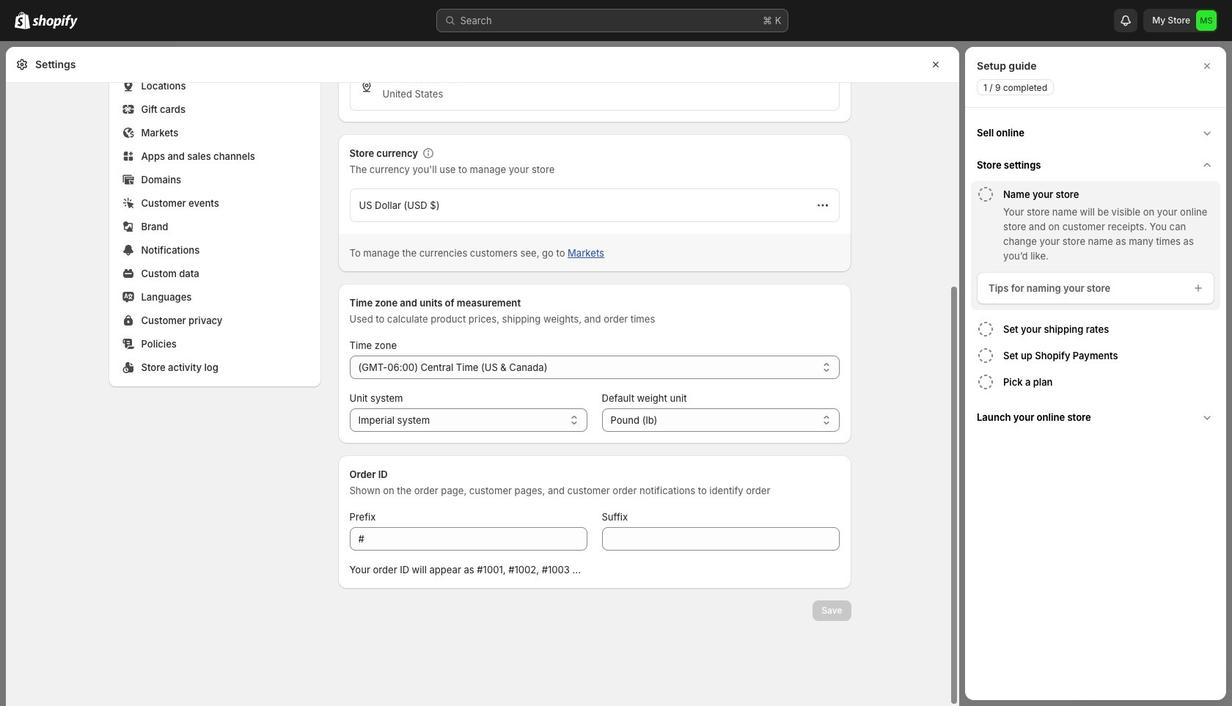Task type: describe. For each thing, give the bounding box(es) containing it.
mark pick a plan as done image
[[977, 373, 995, 391]]

mark set your shipping rates as done image
[[977, 321, 995, 338]]

0 horizontal spatial shopify image
[[15, 12, 30, 29]]

none text field inside 'settings' dialog
[[602, 527, 839, 551]]

settings dialog
[[6, 0, 959, 706]]

none text field inside 'settings' dialog
[[349, 527, 587, 551]]



Task type: vqa. For each thing, say whether or not it's contained in the screenshot.
Mark Set your shipping rates as done ICON
yes



Task type: locate. For each thing, give the bounding box(es) containing it.
dialog
[[965, 47, 1226, 700]]

my store image
[[1196, 10, 1217, 31]]

1 horizontal spatial shopify image
[[32, 15, 78, 29]]

shopify image
[[15, 12, 30, 29], [32, 15, 78, 29]]

None text field
[[349, 527, 587, 551]]

mark name your store as done image
[[977, 186, 995, 203]]

mark set up shopify payments as done image
[[977, 347, 995, 365]]

None text field
[[602, 527, 839, 551]]



